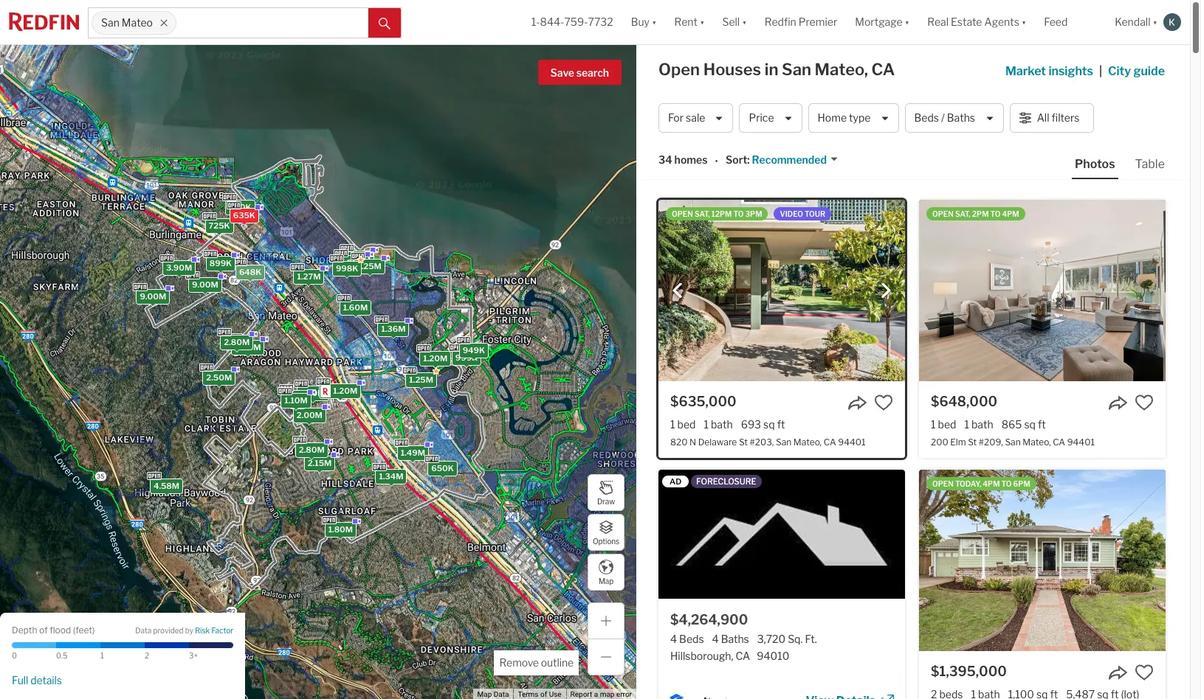 Task type: describe. For each thing, give the bounding box(es) containing it.
a
[[594, 691, 598, 699]]

0
[[12, 652, 17, 661]]

options button
[[588, 515, 625, 552]]

3pm
[[745, 210, 762, 219]]

favorite button checkbox for $635,000
[[874, 394, 893, 413]]

1 up delaware
[[704, 419, 709, 431]]

1.80m
[[328, 525, 353, 535]]

0 vertical spatial 9.00m
[[192, 280, 218, 290]]

#203,
[[750, 437, 774, 448]]

sat, for 12pm
[[695, 210, 710, 219]]

city
[[1108, 64, 1131, 78]]

2 st from the left
[[968, 437, 977, 448]]

kendall ▾
[[1115, 16, 1158, 28]]

1 bath for $648,000
[[965, 419, 994, 431]]

home type button
[[808, 103, 899, 133]]

1 bed for $635,000
[[670, 419, 696, 431]]

tour
[[805, 210, 826, 219]]

feed
[[1044, 16, 1068, 28]]

open left 12pm
[[672, 210, 693, 219]]

sq for $648,000
[[1024, 419, 1036, 431]]

759-
[[564, 16, 588, 28]]

search
[[576, 66, 609, 79]]

4.58m
[[154, 481, 179, 491]]

open
[[659, 60, 700, 79]]

mateo, right "#203,"
[[794, 437, 822, 448]]

sat, for 2pm
[[955, 210, 971, 219]]

of for terms
[[540, 691, 547, 699]]

video
[[780, 210, 803, 219]]

submit search image
[[379, 18, 391, 29]]

feet
[[75, 625, 92, 636]]

ft for $635,000
[[777, 419, 785, 431]]

flood
[[50, 625, 71, 636]]

data provided by risk factor
[[135, 627, 233, 636]]

city guide link
[[1108, 63, 1168, 80]]

agents
[[985, 16, 1020, 28]]

open sat, 2pm to 4pm
[[933, 210, 1019, 219]]

1.00m
[[340, 258, 365, 268]]

san right in
[[782, 60, 811, 79]]

1-844-759-7732 link
[[531, 16, 613, 28]]

3+
[[189, 652, 198, 661]]

2.15m
[[308, 458, 332, 468]]

sort
[[726, 154, 747, 166]]

#209,
[[979, 437, 1003, 448]]

real estate agents ▾ link
[[928, 0, 1027, 44]]

options
[[593, 537, 620, 546]]

bed for $648,000
[[938, 419, 957, 431]]

favorite button checkbox for $1,395,000
[[1135, 664, 1154, 683]]

feed button
[[1035, 0, 1106, 44]]

depth
[[12, 625, 37, 636]]

mortgage ▾ button
[[855, 0, 910, 44]]

2.50m
[[206, 372, 232, 383]]

865 sq ft
[[1002, 419, 1046, 431]]

estate
[[951, 16, 982, 28]]

open today, 4pm to 6pm
[[933, 480, 1031, 489]]

▾ for buy ▾
[[652, 16, 657, 28]]

factor
[[211, 627, 233, 636]]

2 94401 from the left
[[1067, 437, 1095, 448]]

market insights | city guide
[[1006, 64, 1165, 78]]

▾ for sell ▾
[[742, 16, 747, 28]]

34
[[659, 154, 672, 166]]

635k
[[233, 210, 255, 220]]

|
[[1099, 64, 1102, 78]]

1-
[[531, 16, 540, 28]]

home
[[818, 112, 847, 124]]

1.27m
[[297, 272, 321, 282]]

recommended button
[[750, 153, 839, 167]]

redfin
[[765, 16, 797, 28]]

error
[[617, 691, 632, 699]]

$648,000
[[931, 394, 998, 410]]

sale
[[686, 112, 705, 124]]

filters
[[1052, 112, 1080, 124]]

1.34m
[[379, 472, 403, 482]]

home type
[[818, 112, 871, 124]]

mortgage
[[855, 16, 903, 28]]

remove san mateo image
[[160, 18, 169, 27]]

favorite button image
[[874, 394, 893, 413]]

outline
[[541, 657, 574, 670]]

photo of 820 n delaware st #203, san mateo, ca 94401 image
[[659, 200, 905, 382]]

1 up elm
[[965, 419, 969, 431]]

$1,395,000
[[931, 665, 1007, 680]]

report a map error
[[570, 691, 632, 699]]

remove outline button
[[494, 651, 579, 676]]

0 horizontal spatial ca
[[824, 437, 836, 448]]

sell
[[722, 16, 740, 28]]

open for $1,395,000
[[933, 480, 954, 489]]

terms of use
[[518, 691, 562, 699]]

all filters
[[1037, 112, 1080, 124]]

remove
[[499, 657, 539, 670]]

1 right the 0.5
[[100, 652, 104, 661]]

rent ▾ button
[[674, 0, 705, 44]]

rent ▾ button
[[666, 0, 714, 44]]

0 vertical spatial 1.25m
[[358, 261, 382, 271]]

mortgage ▾
[[855, 16, 910, 28]]

favorite button image for $1,395,000
[[1135, 664, 1154, 683]]

1 horizontal spatial 4pm
[[1002, 210, 1019, 219]]

san right "#203,"
[[776, 437, 792, 448]]

homes
[[675, 154, 708, 166]]

buy
[[631, 16, 650, 28]]

map for map data
[[477, 691, 492, 699]]

ad region
[[659, 470, 905, 700]]

bath for $648,000
[[972, 419, 994, 431]]

820 n delaware st #203, san mateo, ca 94401
[[670, 437, 866, 448]]

draw
[[597, 497, 615, 506]]

:
[[747, 154, 750, 166]]

7732
[[588, 16, 613, 28]]

kendall
[[1115, 16, 1151, 28]]

0 horizontal spatial to
[[734, 210, 744, 219]]

photo of 200 elm st #209, san mateo, ca 94401 image
[[919, 200, 1166, 382]]

delaware
[[698, 437, 737, 448]]

1 st from the left
[[739, 437, 748, 448]]

1.60m
[[343, 302, 368, 313]]

12pm
[[712, 210, 732, 219]]

map data button
[[477, 690, 509, 700]]

in
[[765, 60, 779, 79]]

san left mateo
[[101, 17, 119, 29]]

data inside button
[[494, 691, 509, 699]]

1 bath for $635,000
[[704, 419, 733, 431]]



Task type: locate. For each thing, give the bounding box(es) containing it.
rent ▾
[[674, 16, 705, 28]]

1 horizontal spatial to
[[991, 210, 1001, 219]]

▾ for kendall ▾
[[1153, 16, 1158, 28]]

insights
[[1049, 64, 1093, 78]]

next button image
[[879, 284, 893, 298]]

risk
[[195, 627, 210, 636]]

redfin premier button
[[756, 0, 846, 44]]

2 ft from the left
[[1038, 419, 1046, 431]]

map region
[[0, 37, 761, 700]]

0 horizontal spatial 1 bath
[[704, 419, 733, 431]]

1.20m left 999k
[[423, 353, 448, 364]]

865
[[1002, 419, 1022, 431]]

map inside button
[[599, 577, 614, 586]]

1 horizontal spatial ca
[[872, 60, 895, 79]]

to right 2pm
[[991, 210, 1001, 219]]

price button
[[739, 103, 802, 133]]

1 bed up 820
[[670, 419, 696, 431]]

video tour
[[780, 210, 826, 219]]

•
[[715, 155, 718, 167]]

1 sq from the left
[[764, 419, 775, 431]]

0 horizontal spatial ft
[[777, 419, 785, 431]]

full details button
[[12, 675, 62, 688]]

1 vertical spatial 1.25m
[[409, 375, 433, 385]]

terms of use link
[[518, 691, 562, 699]]

9.00m down 899k on the top left of page
[[192, 280, 218, 290]]

san down '865'
[[1005, 437, 1021, 448]]

1 horizontal spatial of
[[540, 691, 547, 699]]

favorite button checkbox for $648,000
[[1135, 394, 1154, 413]]

of for depth
[[39, 625, 48, 636]]

1 horizontal spatial bath
[[972, 419, 994, 431]]

820
[[670, 437, 688, 448]]

risk factor link
[[195, 627, 233, 637]]

buy ▾
[[631, 16, 657, 28]]

$635,000
[[670, 394, 737, 410]]

0 vertical spatial of
[[39, 625, 48, 636]]

st right elm
[[968, 437, 977, 448]]

0 horizontal spatial bath
[[711, 419, 733, 431]]

2 1 bed from the left
[[931, 419, 957, 431]]

1 favorite button image from the top
[[1135, 394, 1154, 413]]

1 horizontal spatial ft
[[1038, 419, 1046, 431]]

1 vertical spatial map
[[477, 691, 492, 699]]

1 bath up delaware
[[704, 419, 733, 431]]

949k
[[463, 345, 485, 355]]

1 bed
[[670, 419, 696, 431], [931, 419, 957, 431]]

bath for $635,000
[[711, 419, 733, 431]]

to for $648,000
[[991, 210, 1001, 219]]

report
[[570, 691, 592, 699]]

1 horizontal spatial 1.25m
[[409, 375, 433, 385]]

mateo, down 865 sq ft
[[1023, 437, 1051, 448]]

market
[[1006, 64, 1046, 78]]

buy ▾ button
[[622, 0, 666, 44]]

data left terms
[[494, 691, 509, 699]]

)
[[92, 625, 95, 636]]

save search button
[[538, 60, 622, 85]]

open
[[672, 210, 693, 219], [933, 210, 954, 219], [933, 480, 954, 489]]

baths
[[947, 112, 975, 124]]

provided
[[153, 627, 184, 636]]

photos
[[1075, 157, 1115, 171]]

6 ▾ from the left
[[1153, 16, 1158, 28]]

bed up 200
[[938, 419, 957, 431]]

None search field
[[177, 8, 368, 38]]

map inside button
[[477, 691, 492, 699]]

sat, left 12pm
[[695, 210, 710, 219]]

▾
[[652, 16, 657, 28], [700, 16, 705, 28], [742, 16, 747, 28], [905, 16, 910, 28], [1022, 16, 1027, 28], [1153, 16, 1158, 28]]

previous button image
[[670, 284, 685, 298]]

st left "#203,"
[[739, 437, 748, 448]]

bath up delaware
[[711, 419, 733, 431]]

2 bath from the left
[[972, 419, 994, 431]]

mateo, up home type
[[815, 60, 868, 79]]

ca
[[872, 60, 895, 79], [824, 437, 836, 448], [1053, 437, 1066, 448]]

all filters button
[[1010, 103, 1094, 133]]

1 up 200
[[931, 419, 936, 431]]

0 horizontal spatial sat,
[[695, 210, 710, 219]]

0 horizontal spatial 94401
[[838, 437, 866, 448]]

1.25m up 1.49m
[[409, 375, 433, 385]]

1 bed for $648,000
[[931, 419, 957, 431]]

use
[[549, 691, 562, 699]]

▾ right agents
[[1022, 16, 1027, 28]]

1 vertical spatial 9.00m
[[140, 292, 166, 302]]

ca down mortgage ▾ button
[[872, 60, 895, 79]]

bed up the n
[[677, 419, 696, 431]]

2 horizontal spatial ca
[[1053, 437, 1066, 448]]

san
[[101, 17, 119, 29], [782, 60, 811, 79], [776, 437, 792, 448], [1005, 437, 1021, 448]]

▾ right mortgage
[[905, 16, 910, 28]]

4pm right today,
[[983, 480, 1000, 489]]

1 bath up #209,
[[965, 419, 994, 431]]

1 horizontal spatial 94401
[[1067, 437, 1095, 448]]

2pm
[[972, 210, 989, 219]]

1 horizontal spatial data
[[494, 691, 509, 699]]

3 ▾ from the left
[[742, 16, 747, 28]]

elm
[[950, 437, 966, 448]]

depth of flood ( feet )
[[12, 625, 95, 636]]

recommended
[[752, 154, 827, 166]]

1 horizontal spatial sat,
[[955, 210, 971, 219]]

1 horizontal spatial 1 bath
[[965, 419, 994, 431]]

terms
[[518, 691, 539, 699]]

0 vertical spatial favorite button image
[[1135, 394, 1154, 413]]

▾ for rent ▾
[[700, 16, 705, 28]]

open left 2pm
[[933, 210, 954, 219]]

san mateo
[[101, 17, 153, 29]]

houses
[[703, 60, 761, 79]]

0 vertical spatial map
[[599, 577, 614, 586]]

photo of 420 w 20th ave, san mateo, ca 94403 image
[[919, 470, 1166, 652]]

to for $1,395,000
[[1002, 480, 1012, 489]]

0 horizontal spatial map
[[477, 691, 492, 699]]

0 horizontal spatial 1 bed
[[670, 419, 696, 431]]

bath
[[711, 419, 733, 431], [972, 419, 994, 431]]

1.20m up "1.60m"
[[346, 253, 371, 263]]

2 horizontal spatial to
[[1002, 480, 1012, 489]]

2 sat, from the left
[[955, 210, 971, 219]]

sq for $635,000
[[764, 419, 775, 431]]

1 ft from the left
[[777, 419, 785, 431]]

1 bath from the left
[[711, 419, 733, 431]]

650k
[[431, 463, 454, 474]]

1 ▾ from the left
[[652, 16, 657, 28]]

sat,
[[695, 210, 710, 219], [955, 210, 971, 219]]

ft for $648,000
[[1038, 419, 1046, 431]]

to left 3pm
[[734, 210, 744, 219]]

1 vertical spatial data
[[494, 691, 509, 699]]

2 vertical spatial 1.20m
[[333, 386, 358, 396]]

of left use
[[540, 691, 547, 699]]

beds / baths
[[914, 112, 975, 124]]

open sat, 12pm to 3pm
[[672, 210, 762, 219]]

1 vertical spatial 4pm
[[983, 480, 1000, 489]]

ft right '865'
[[1038, 419, 1046, 431]]

0 horizontal spatial 9.00m
[[140, 292, 166, 302]]

0 horizontal spatial 1.25m
[[358, 261, 382, 271]]

▾ inside mortgage ▾ dropdown button
[[905, 16, 910, 28]]

guide
[[1134, 64, 1165, 78]]

1 horizontal spatial sq
[[1024, 419, 1036, 431]]

0 vertical spatial 4pm
[[1002, 210, 1019, 219]]

1.20m right the 1.40m
[[333, 386, 358, 396]]

of left flood
[[39, 625, 48, 636]]

▾ inside rent ▾ dropdown button
[[700, 16, 705, 28]]

1.25m up "1.60m"
[[358, 261, 382, 271]]

1 vertical spatial of
[[540, 691, 547, 699]]

1 horizontal spatial 9.00m
[[192, 280, 218, 290]]

0 vertical spatial data
[[135, 627, 152, 636]]

2 sq from the left
[[1024, 419, 1036, 431]]

premier
[[799, 16, 838, 28]]

bed for $635,000
[[677, 419, 696, 431]]

open left today,
[[933, 480, 954, 489]]

0 horizontal spatial 4pm
[[983, 480, 1000, 489]]

sq right '865'
[[1024, 419, 1036, 431]]

▾ right buy
[[652, 16, 657, 28]]

1 1 bath from the left
[[704, 419, 733, 431]]

mateo
[[122, 17, 153, 29]]

693 sq ft
[[741, 419, 785, 431]]

2 ▾ from the left
[[700, 16, 705, 28]]

1 horizontal spatial st
[[968, 437, 977, 448]]

1 94401 from the left
[[838, 437, 866, 448]]

by
[[185, 627, 193, 636]]

open for $648,000
[[933, 210, 954, 219]]

▾ inside real estate agents ▾ link
[[1022, 16, 1027, 28]]

1 vertical spatial favorite button image
[[1135, 664, 1154, 683]]

ca right "#203,"
[[824, 437, 836, 448]]

for sale
[[668, 112, 705, 124]]

1 sat, from the left
[[695, 210, 710, 219]]

0 horizontal spatial sq
[[764, 419, 775, 431]]

4 ▾ from the left
[[905, 16, 910, 28]]

1 1 bed from the left
[[670, 419, 696, 431]]

all
[[1037, 112, 1050, 124]]

4pm right 2pm
[[1002, 210, 1019, 219]]

sq up 820 n delaware st #203, san mateo, ca 94401
[[764, 419, 775, 431]]

for sale button
[[659, 103, 734, 133]]

bath up #209,
[[972, 419, 994, 431]]

▾ left the user photo
[[1153, 16, 1158, 28]]

1.40m
[[301, 388, 325, 398]]

3.90m
[[166, 263, 192, 273]]

799k
[[286, 392, 308, 403]]

data left the 'provided'
[[135, 627, 152, 636]]

sat, left 2pm
[[955, 210, 971, 219]]

map
[[599, 577, 614, 586], [477, 691, 492, 699]]

0 horizontal spatial of
[[39, 625, 48, 636]]

favorite button image
[[1135, 394, 1154, 413], [1135, 664, 1154, 683]]

0 vertical spatial 1.20m
[[346, 253, 371, 263]]

favorite button checkbox
[[874, 394, 893, 413], [1135, 394, 1154, 413], [1135, 664, 1154, 683]]

photos button
[[1072, 157, 1132, 179]]

998k
[[336, 263, 358, 273]]

ca right #209,
[[1053, 437, 1066, 448]]

0 horizontal spatial data
[[135, 627, 152, 636]]

1 horizontal spatial bed
[[938, 419, 957, 431]]

1 up 820
[[670, 419, 675, 431]]

2 bed from the left
[[938, 419, 957, 431]]

map left terms
[[477, 691, 492, 699]]

200
[[931, 437, 949, 448]]

save search
[[551, 66, 609, 79]]

1 horizontal spatial 1 bed
[[931, 419, 957, 431]]

today,
[[955, 480, 982, 489]]

to left 6pm
[[1002, 480, 1012, 489]]

1 bed up 200
[[931, 419, 957, 431]]

1.10m
[[285, 395, 308, 406]]

favorite button image for $648,000
[[1135, 394, 1154, 413]]

▾ right rent
[[700, 16, 705, 28]]

▾ inside sell ▾ dropdown button
[[742, 16, 747, 28]]

5 ▾ from the left
[[1022, 16, 1027, 28]]

real estate agents ▾ button
[[919, 0, 1035, 44]]

1 bed from the left
[[677, 419, 696, 431]]

full details
[[12, 675, 62, 687]]

1.36m
[[381, 324, 406, 334]]

draw button
[[588, 475, 625, 512]]

1 vertical spatial 1.20m
[[423, 353, 448, 364]]

map down options
[[599, 577, 614, 586]]

999k
[[455, 352, 478, 363]]

1 horizontal spatial map
[[599, 577, 614, 586]]

▾ right sell
[[742, 16, 747, 28]]

0 horizontal spatial st
[[739, 437, 748, 448]]

0 horizontal spatial bed
[[677, 419, 696, 431]]

2 1 bath from the left
[[965, 419, 994, 431]]

map for map
[[599, 577, 614, 586]]

rent
[[674, 16, 698, 28]]

2 favorite button image from the top
[[1135, 664, 1154, 683]]

user photo image
[[1164, 13, 1181, 31]]

9.00m down 3.90m
[[140, 292, 166, 302]]

of
[[39, 625, 48, 636], [540, 691, 547, 699]]

market insights link
[[1006, 48, 1093, 80]]

google image
[[4, 681, 52, 700]]

type
[[849, 112, 871, 124]]

▾ for mortgage ▾
[[905, 16, 910, 28]]

ft up 820 n delaware st #203, san mateo, ca 94401
[[777, 419, 785, 431]]

▾ inside buy ▾ dropdown button
[[652, 16, 657, 28]]

for
[[668, 112, 684, 124]]

1 bath
[[704, 419, 733, 431], [965, 419, 994, 431]]

sell ▾ button
[[714, 0, 756, 44]]



Task type: vqa. For each thing, say whether or not it's contained in the screenshot.
"Filter" popup button
no



